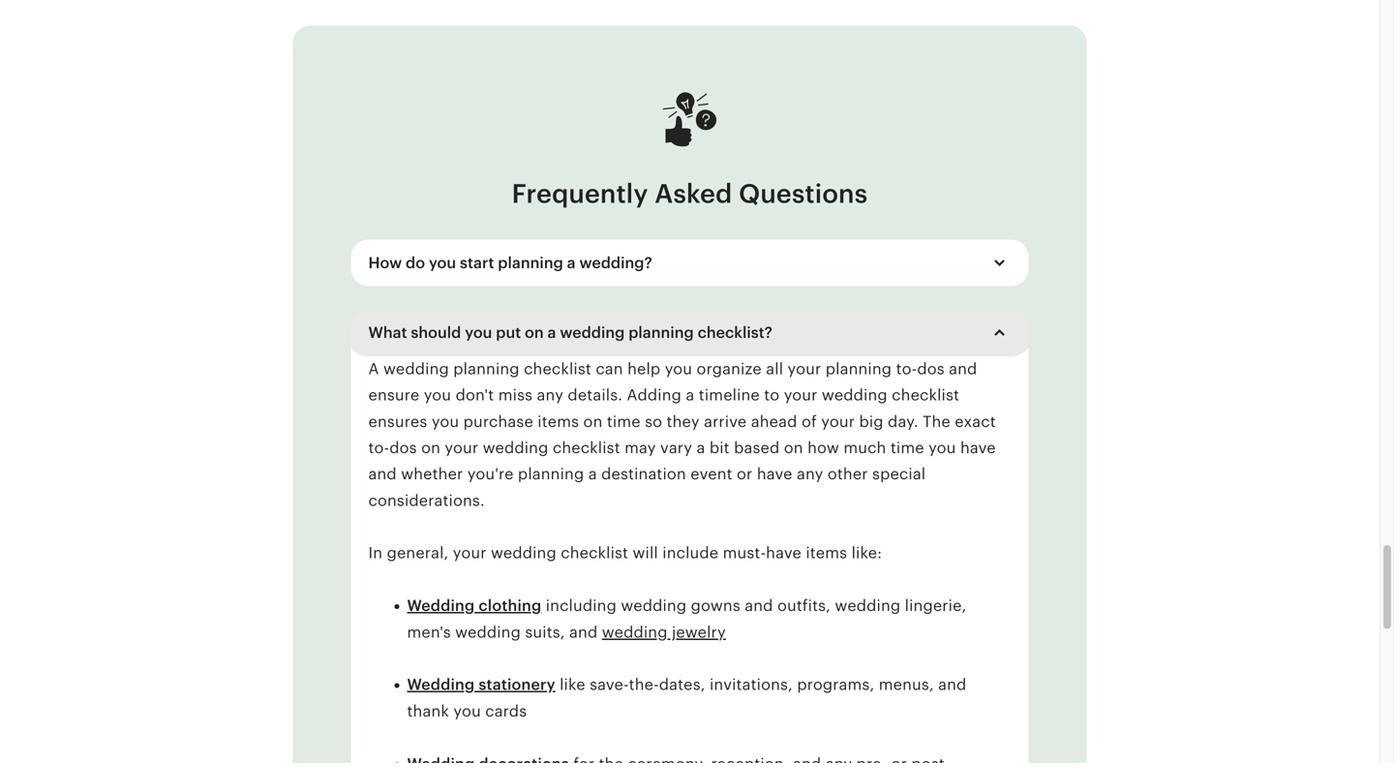 Task type: describe. For each thing, give the bounding box(es) containing it.
event
[[691, 465, 733, 483]]

and right the gowns
[[745, 597, 773, 615]]

adding
[[627, 386, 682, 404]]

planning up don't
[[454, 360, 520, 378]]

your right general,
[[453, 544, 487, 562]]

and up exact
[[949, 360, 978, 378]]

planning right "you're"
[[518, 465, 584, 483]]

like
[[560, 676, 586, 694]]

wedding clothing
[[407, 597, 542, 615]]

wedding for wedding
[[407, 597, 475, 615]]

on up whether
[[421, 439, 441, 457]]

you left put
[[465, 324, 492, 341]]

outfits,
[[778, 597, 831, 615]]

you left don't
[[424, 386, 451, 404]]

the-
[[629, 676, 659, 694]]

save-
[[590, 676, 629, 694]]

how do you start planning a wedding?
[[368, 254, 653, 272]]

invitations,
[[710, 676, 793, 694]]

a left the wedding? at the top
[[567, 254, 576, 272]]

0 vertical spatial have
[[961, 439, 996, 457]]

in
[[368, 544, 383, 562]]

stationery
[[479, 676, 556, 694]]

ahead
[[751, 413, 798, 430]]

like:
[[852, 544, 882, 562]]

1 vertical spatial have
[[757, 465, 793, 483]]

you down the
[[929, 439, 956, 457]]

so
[[645, 413, 663, 430]]

and down including
[[569, 624, 598, 641]]

wedding for thank
[[407, 676, 475, 694]]

ensures
[[368, 413, 428, 430]]

wedding up clothing
[[491, 544, 557, 562]]

frequently
[[512, 178, 648, 208]]

including
[[546, 597, 617, 615]]

considerations.
[[368, 492, 485, 509]]

destination
[[602, 465, 686, 483]]

and inside like save-the-dates, invitations, programs, menus, and thank you cards
[[939, 676, 967, 694]]

wedding up the-
[[602, 624, 668, 641]]

1 vertical spatial items
[[806, 544, 848, 562]]

ensure
[[368, 386, 420, 404]]

0 vertical spatial dos
[[917, 360, 945, 378]]

dates,
[[659, 676, 706, 694]]

don't
[[456, 386, 494, 404]]

wedding inside what should you put on a wedding planning checklist? dropdown button
[[560, 324, 625, 341]]

on left "how"
[[784, 439, 804, 457]]

wedding?
[[580, 254, 653, 272]]

0 horizontal spatial time
[[607, 413, 641, 430]]

a up they at bottom
[[686, 386, 695, 404]]

miss
[[498, 386, 533, 404]]

how do you start planning a wedding? button
[[351, 240, 1029, 286]]

of
[[802, 413, 817, 430]]

checklist down the "what should you put on a wedding planning checklist?"
[[524, 360, 592, 378]]

checklist up the
[[892, 386, 960, 404]]

arrive
[[704, 413, 747, 430]]

how
[[808, 439, 840, 457]]

to
[[764, 386, 780, 404]]

planning inside how do you start planning a wedding? dropdown button
[[498, 254, 563, 272]]

the
[[923, 413, 951, 430]]

your right "of"
[[821, 413, 855, 430]]

a right put
[[548, 324, 556, 341]]

or
[[737, 465, 753, 483]]

vary
[[660, 439, 693, 457]]

cards
[[485, 703, 527, 720]]

special
[[873, 465, 926, 483]]

in general, your wedding checklist will include must-have items like:
[[368, 544, 882, 562]]

programs,
[[797, 676, 875, 694]]

start
[[460, 254, 494, 272]]

other
[[828, 465, 868, 483]]

wedding down wedding clothing
[[455, 624, 521, 641]]

day.
[[888, 413, 919, 430]]

what should you put on a wedding planning checklist?
[[368, 324, 773, 341]]

2 vertical spatial have
[[766, 544, 802, 562]]

wedding up big
[[822, 386, 888, 404]]

0 horizontal spatial any
[[537, 386, 564, 404]]

menus,
[[879, 676, 934, 694]]

big
[[859, 413, 884, 430]]

checklist down details.
[[553, 439, 621, 457]]



Task type: locate. For each thing, give the bounding box(es) containing it.
0 vertical spatial wedding
[[407, 597, 475, 615]]

dos up the
[[917, 360, 945, 378]]

you right help
[[665, 360, 693, 378]]

frequently asked questions
[[512, 178, 868, 208]]

0 horizontal spatial dos
[[390, 439, 417, 457]]

wedding down purchase
[[483, 439, 549, 457]]

include
[[663, 544, 719, 562]]

may
[[625, 439, 656, 457]]

1 horizontal spatial any
[[797, 465, 824, 483]]

your up "of"
[[784, 386, 818, 404]]

you down wedding stationery link
[[454, 703, 481, 720]]

and right menus,
[[939, 676, 967, 694]]

will
[[633, 544, 658, 562]]

you
[[429, 254, 456, 272], [465, 324, 492, 341], [665, 360, 693, 378], [424, 386, 451, 404], [432, 413, 459, 430], [929, 439, 956, 457], [454, 703, 481, 720]]

organize
[[697, 360, 762, 378]]

wedding up the thank
[[407, 676, 475, 694]]

jewelry
[[672, 624, 726, 641]]

dos down ensures
[[390, 439, 417, 457]]

1 vertical spatial time
[[891, 439, 925, 457]]

put
[[496, 324, 521, 341]]

should
[[411, 324, 461, 341]]

0 vertical spatial items
[[538, 413, 579, 430]]

to- down ensures
[[368, 439, 390, 457]]

planning up big
[[826, 360, 892, 378]]

items
[[538, 413, 579, 430], [806, 544, 848, 562]]

you inside like save-the-dates, invitations, programs, menus, and thank you cards
[[454, 703, 481, 720]]

0 horizontal spatial items
[[538, 413, 579, 430]]

planning up help
[[629, 324, 694, 341]]

1 vertical spatial to-
[[368, 439, 390, 457]]

wedding up ensure
[[384, 360, 449, 378]]

dos
[[917, 360, 945, 378], [390, 439, 417, 457]]

time
[[607, 413, 641, 430], [891, 439, 925, 457]]

0 vertical spatial time
[[607, 413, 641, 430]]

wedding up wedding jewelry link
[[621, 597, 687, 615]]

they
[[667, 413, 700, 430]]

lingerie,
[[905, 597, 967, 615]]

items inside a wedding planning checklist can help you organize all your planning to-dos and ensure you don't miss any details. adding a timeline to your wedding checklist ensures you purchase items on time so they arrive ahead of your big day. the exact to-dos on your wedding checklist may vary a bit based on how much time you have and whether you're planning a destination event or have any other special considerations.
[[538, 413, 579, 430]]

your
[[788, 360, 822, 378], [784, 386, 818, 404], [821, 413, 855, 430], [445, 439, 479, 457], [453, 544, 487, 562]]

help
[[628, 360, 661, 378]]

details.
[[568, 386, 623, 404]]

2 wedding from the top
[[407, 676, 475, 694]]

a
[[567, 254, 576, 272], [548, 324, 556, 341], [686, 386, 695, 404], [697, 439, 705, 457], [589, 465, 597, 483]]

items down details.
[[538, 413, 579, 430]]

wedding up the can
[[560, 324, 625, 341]]

can
[[596, 360, 623, 378]]

any down "how"
[[797, 465, 824, 483]]

items left like:
[[806, 544, 848, 562]]

you right 'do'
[[429, 254, 456, 272]]

1 wedding from the top
[[407, 597, 475, 615]]

your right all
[[788, 360, 822, 378]]

wedding up men's
[[407, 597, 475, 615]]

wedding jewelry link
[[602, 624, 726, 641]]

you're
[[468, 465, 514, 483]]

much
[[844, 439, 887, 457]]

wedding clothing link
[[407, 597, 542, 615]]

have up outfits,
[[766, 544, 802, 562]]

on right put
[[525, 324, 544, 341]]

men's
[[407, 624, 451, 641]]

have right or
[[757, 465, 793, 483]]

gowns
[[691, 597, 741, 615]]

time down day.
[[891, 439, 925, 457]]

what
[[368, 324, 407, 341]]

including wedding gowns and outfits, wedding lingerie, men's wedding suits, and
[[407, 597, 967, 641]]

what should you put on a wedding planning checklist? button
[[351, 309, 1029, 356]]

0 vertical spatial any
[[537, 386, 564, 404]]

a left bit
[[697, 439, 705, 457]]

whether
[[401, 465, 463, 483]]

wedding stationery link
[[407, 676, 556, 694]]

on down details.
[[584, 413, 603, 430]]

wedding jewelry
[[602, 624, 726, 641]]

wedding
[[560, 324, 625, 341], [384, 360, 449, 378], [822, 386, 888, 404], [483, 439, 549, 457], [491, 544, 557, 562], [621, 597, 687, 615], [835, 597, 901, 615], [455, 624, 521, 641], [602, 624, 668, 641]]

checklist left "will"
[[561, 544, 629, 562]]

1 horizontal spatial to-
[[896, 360, 917, 378]]

any right miss
[[537, 386, 564, 404]]

general,
[[387, 544, 449, 562]]

do
[[406, 254, 425, 272]]

wedding down like:
[[835, 597, 901, 615]]

to- up day.
[[896, 360, 917, 378]]

have down exact
[[961, 439, 996, 457]]

clothing
[[479, 597, 542, 615]]

checklist
[[524, 360, 592, 378], [892, 386, 960, 404], [553, 439, 621, 457], [561, 544, 629, 562]]

1 vertical spatial dos
[[390, 439, 417, 457]]

must-
[[723, 544, 766, 562]]

all
[[766, 360, 784, 378]]

checklist?
[[698, 324, 773, 341]]

any
[[537, 386, 564, 404], [797, 465, 824, 483]]

based
[[734, 439, 780, 457]]

wedding stationery
[[407, 676, 556, 694]]

a wedding planning checklist can help you organize all your planning to-dos and ensure you don't miss any details. adding a timeline to your wedding checklist ensures you purchase items on time so they arrive ahead of your big day. the exact to-dos on your wedding checklist may vary a bit based on how much time you have and whether you're planning a destination event or have any other special considerations.
[[368, 360, 996, 509]]

planning
[[498, 254, 563, 272], [629, 324, 694, 341], [454, 360, 520, 378], [826, 360, 892, 378], [518, 465, 584, 483]]

how
[[368, 254, 402, 272]]

timeline
[[699, 386, 760, 404]]

and
[[949, 360, 978, 378], [368, 465, 397, 483], [745, 597, 773, 615], [569, 624, 598, 641], [939, 676, 967, 694]]

suits,
[[525, 624, 565, 641]]

like save-the-dates, invitations, programs, menus, and thank you cards
[[407, 676, 967, 720]]

exact
[[955, 413, 996, 430]]

1 horizontal spatial items
[[806, 544, 848, 562]]

a left destination
[[589, 465, 597, 483]]

1 horizontal spatial time
[[891, 439, 925, 457]]

questions
[[739, 178, 868, 208]]

purchase
[[464, 413, 534, 430]]

1 vertical spatial wedding
[[407, 676, 475, 694]]

and left whether
[[368, 465, 397, 483]]

1 horizontal spatial dos
[[917, 360, 945, 378]]

bit
[[710, 439, 730, 457]]

planning inside what should you put on a wedding planning checklist? dropdown button
[[629, 324, 694, 341]]

to-
[[896, 360, 917, 378], [368, 439, 390, 457]]

on inside dropdown button
[[525, 324, 544, 341]]

0 horizontal spatial to-
[[368, 439, 390, 457]]

on
[[525, 324, 544, 341], [584, 413, 603, 430], [421, 439, 441, 457], [784, 439, 804, 457]]

planning right start
[[498, 254, 563, 272]]

time left so
[[607, 413, 641, 430]]

1 vertical spatial any
[[797, 465, 824, 483]]

0 vertical spatial to-
[[896, 360, 917, 378]]

a
[[368, 360, 379, 378]]

thank
[[407, 703, 449, 720]]

you down don't
[[432, 413, 459, 430]]

your up "you're"
[[445, 439, 479, 457]]

asked
[[655, 178, 733, 208]]



Task type: vqa. For each thing, say whether or not it's contained in the screenshot.
chunky
no



